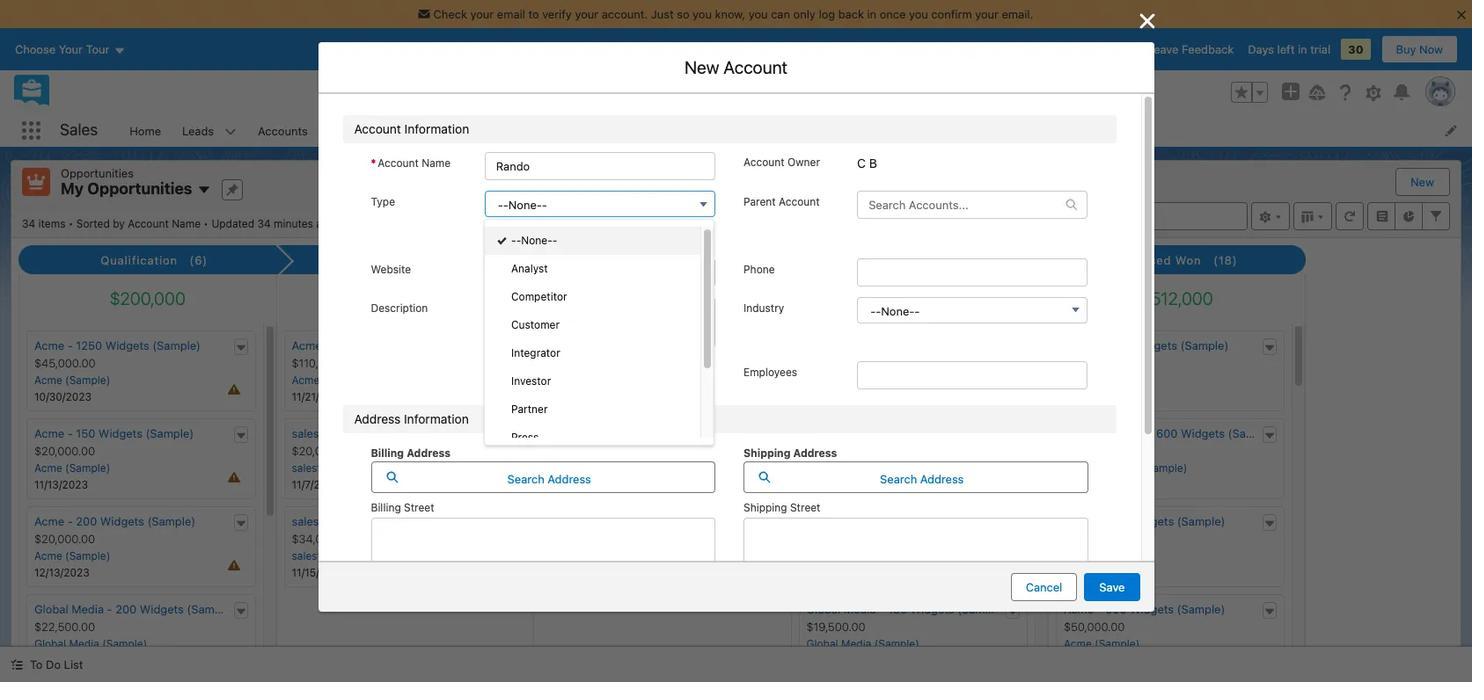 Task type: describe. For each thing, give the bounding box(es) containing it.
acme (sample) link for acme - 200 widgets (sample)
[[34, 550, 110, 563]]

salesforce.com for salesforce.com - 600 widgets (sample)
[[1064, 427, 1145, 441]]

2 • from the left
[[204, 217, 209, 230]]

$20,000.00 acme (sample) 11/13/2023
[[34, 445, 110, 492]]

website
[[371, 263, 411, 276]]

$20,000.00 inside $20,000.00 acme (sample) 12/13/2023
[[34, 533, 95, 547]]

widgets for acme - 1100 widgets (sample)
[[1134, 339, 1178, 353]]

global for global media - 200 widgets (sample)
[[34, 603, 68, 617]]

to
[[30, 658, 43, 672]]

2 you from the left
[[749, 7, 768, 21]]

confirm
[[931, 7, 972, 21]]

salesforce.com (sample) 4/19/2023
[[1064, 462, 1187, 492]]

account owner
[[744, 156, 820, 169]]

search... button
[[533, 78, 885, 106]]

check your email to verify your account. just so you know, you can only log back in once you confirm your email.
[[434, 7, 1034, 21]]

$20,000.00 for $164,000
[[292, 445, 353, 459]]

days left in trial
[[1248, 42, 1331, 56]]

shipping for information
[[744, 447, 791, 460]]

competitor link
[[485, 283, 701, 312]]

account.
[[602, 7, 648, 21]]

investor
[[511, 375, 551, 388]]

field.
[[538, 198, 563, 211]]

acme up $110,000.00
[[292, 339, 322, 353]]

accounts
[[258, 124, 308, 138]]

negotiation
[[877, 254, 947, 268]]

--none-- button for industry
[[857, 297, 1088, 323]]

global media (sample) link for $211,500
[[807, 638, 919, 651]]

global media - 180 widgets (sample) link
[[807, 603, 1006, 617]]

list view controls image
[[1251, 202, 1290, 230]]

media for 180
[[844, 603, 876, 617]]

acme (sample) link for acme - 1100 widgets (sample)
[[1064, 374, 1140, 387]]

opportunities link
[[433, 114, 527, 147]]

home
[[130, 124, 161, 138]]

shipping for account
[[744, 501, 787, 514]]

$45,000.00 acme (sample) 10/30/2023
[[34, 356, 110, 404]]

information for opportunity information
[[416, 108, 489, 124]]

global media - 200 widgets (sample)
[[34, 603, 235, 617]]

leads list item
[[172, 114, 247, 147]]

media inside $22,500.00 global media (sample)
[[69, 638, 99, 651]]

name inside my opportunities|opportunities|list view element
[[172, 217, 201, 230]]

leads
[[182, 124, 214, 138]]

3 your from the left
[[975, 7, 999, 21]]

widgets down 'can'
[[729, 57, 793, 77]]

1 your from the left
[[470, 7, 494, 21]]

acme (sample) link for acme - 500 widgets (sample)
[[1064, 638, 1140, 651]]

search address button for billing address
[[371, 462, 715, 493]]

information for additional information
[[403, 482, 476, 498]]

* list item
[[339, 398, 719, 458]]

acme inside $50,000.00 acme (sample)
[[1064, 638, 1092, 651]]

feedback
[[1182, 42, 1234, 56]]

text default image for salesforce.com - 600 widgets (sample)
[[1263, 430, 1276, 443]]

billing street
[[371, 501, 434, 514]]

address down salesforce.com - 200 widgets (sample)
[[407, 447, 451, 460]]

leave feedback
[[1148, 42, 1234, 56]]

acme - 1,200 widgets (sample) link
[[292, 339, 461, 353]]

$19,500.00 global media (sample)
[[807, 621, 919, 651]]

text default image for salesforce.com - 200 widgets (sample)
[[505, 430, 517, 443]]

1 vertical spatial --none--
[[511, 234, 558, 247]]

10/24/2022
[[1064, 567, 1121, 580]]

c b
[[857, 156, 877, 171]]

$34,000.00
[[292, 533, 353, 547]]

widgets up $22,500.00 global media (sample) at the bottom left of page
[[140, 603, 184, 617]]

buy now
[[1396, 42, 1443, 56]]

customer
[[511, 319, 560, 332]]

acme up $22,500.00 acme (sample)
[[807, 427, 837, 441]]

$60,000.00
[[1064, 533, 1125, 547]]

Description text field
[[485, 297, 715, 348]]

$22,500.00 for acme
[[807, 445, 867, 459]]

(sample) inside $17,000.00 acme (sample)
[[837, 374, 882, 387]]

text default image for acme - 150 widgets (sample)
[[235, 430, 247, 443]]

address up "shipping street"
[[793, 447, 837, 460]]

street for shipping street
[[790, 501, 821, 514]]

2 * text field from the top
[[466, 361, 715, 389]]

account inside my opportunities|opportunities|list view element
[[128, 217, 169, 230]]

150
[[76, 427, 95, 441]]

global media (sample) 2/1/2024
[[807, 550, 919, 580]]

account information
[[354, 121, 469, 136]]

search address for shipping address
[[880, 472, 964, 486]]

10/30/2023
[[34, 391, 92, 404]]

(sample) inside $20,000.00 acme (sample) 11/13/2023
[[65, 462, 110, 475]]

once
[[880, 7, 906, 21]]

acme left 150
[[34, 427, 64, 441]]

my opportunities status
[[22, 217, 212, 230]]

inverse image
[[1137, 11, 1158, 32]]

email
[[497, 7, 525, 21]]

widgets for acme - 1250 widgets (sample)
[[105, 339, 149, 353]]

leave feedback link
[[1148, 42, 1234, 56]]

analyst
[[511, 262, 548, 275]]

text default image for acme - 650 widgets (sample)
[[1263, 518, 1276, 531]]

new for new account
[[685, 57, 719, 77]]

so
[[677, 7, 690, 21]]

my
[[61, 180, 84, 198]]

11/21/2023
[[292, 391, 345, 404]]

new for new
[[1411, 175, 1435, 189]]

500
[[1106, 603, 1127, 617]]

(sample) inside $34,000.00 salesforce.com (sample) 11/15/2023
[[370, 550, 415, 563]]

analyst link
[[485, 255, 701, 283]]

* inside list item
[[345, 424, 350, 437]]

acme up $50,000.00
[[1064, 603, 1094, 617]]

acme (sample) link down $17,000.00
[[807, 374, 882, 387]]

2 your from the left
[[575, 7, 599, 21]]

needs analysis
[[350, 254, 443, 268]]

search address button for shipping address
[[744, 462, 1088, 493]]

1 vertical spatial in
[[1298, 42, 1307, 56]]

by
[[113, 217, 125, 230]]

information for account information
[[404, 121, 469, 136]]

salesforce.com for salesforce.com - 200 widgets (sample)
[[292, 427, 373, 441]]

additional
[[336, 482, 399, 498]]

--none-- for type
[[498, 198, 547, 212]]

billing for billing address
[[371, 447, 404, 460]]

1 you from the left
[[693, 7, 712, 21]]

$45,000.00
[[34, 356, 96, 371]]

opportunities down sales
[[61, 166, 134, 180]]

(sample) inside $110,000.00 acme (sample) 11/21/2023
[[323, 374, 368, 387]]

0 vertical spatial *
[[371, 157, 376, 170]]

$105,000.00
[[1064, 356, 1130, 371]]

widgets for acme - 500 widgets (sample)
[[1130, 603, 1174, 617]]

acme - 1100 widgets (sample)
[[1064, 339, 1229, 353]]

description
[[371, 301, 428, 315]]

text default image for acme - 500 widgets (sample)
[[1263, 606, 1276, 619]]

widgets for salesforce.com - 600 widgets (sample)
[[1181, 427, 1225, 441]]

global media (sample) link for $200,000
[[34, 638, 147, 651]]

media for 80
[[844, 515, 876, 529]]

contacts list item
[[341, 114, 433, 147]]

select list display image
[[1294, 202, 1332, 230]]

global inside $22,500.00 global media (sample)
[[34, 638, 66, 651]]

save button
[[1085, 574, 1140, 602]]

$110,000.00 acme (sample) 11/21/2023
[[292, 356, 368, 404]]

buy
[[1396, 42, 1416, 56]]

salesforce.com inside $34,000.00 salesforce.com (sample) 11/15/2023
[[292, 550, 367, 563]]

home link
[[119, 114, 172, 147]]

press
[[511, 431, 539, 444]]

80
[[888, 515, 902, 529]]

acme up $60,000.00
[[1064, 515, 1094, 529]]

global media - 180 widgets (sample)
[[807, 603, 1006, 617]]

acme inside $17,000.00 acme (sample)
[[807, 374, 835, 387]]

opportunities up by
[[87, 180, 192, 198]]

to do list
[[30, 658, 83, 672]]

acme inside $20,000.00 acme (sample) 11/13/2023
[[34, 462, 62, 475]]

acme right 'edit'
[[626, 57, 670, 77]]

search for billing address
[[507, 472, 545, 486]]

save
[[1100, 581, 1125, 595]]

text default image for acme - 200 widgets (sample)
[[235, 518, 247, 531]]

address up global media - 80 widgets (sample)
[[920, 472, 964, 486]]

acme up $45,000.00
[[34, 339, 64, 353]]

Employees text field
[[857, 361, 1088, 389]]

leads link
[[172, 114, 225, 147]]

global media - 80 widgets (sample) link
[[807, 515, 1001, 529]]

$211,500
[[885, 289, 955, 309]]

edit
[[592, 57, 622, 77]]

salesforce.com (sample) link down $34,000.00 on the left of the page
[[292, 550, 415, 563]]

salesforce.com (sample) link for $164,000
[[292, 462, 415, 475]]

owner
[[788, 156, 820, 169]]

widgets right the '180'
[[911, 603, 955, 617]]

needs
[[350, 254, 389, 268]]

$20,000.00 for $200,000
[[34, 445, 95, 459]]

(sample) inside $45,000.00 acme (sample) 10/30/2023
[[65, 374, 110, 387]]

$60,000.00 acme (sample) 10/24/2022
[[1064, 533, 1140, 580]]

2 vertical spatial 200
[[115, 603, 137, 617]]

acme inside the $60,000.00 acme (sample) 10/24/2022
[[1064, 550, 1092, 563]]

contacts
[[352, 124, 400, 138]]

shipping street
[[744, 501, 821, 514]]

widgets for salesforce.com - 200 widgets (sample)
[[408, 427, 452, 441]]

list containing home
[[119, 114, 1472, 147]]

2 34 from the left
[[257, 217, 271, 230]]

widgets for acme - 1,200 widgets (sample)
[[366, 339, 410, 353]]

investor link
[[485, 368, 701, 396]]

information for address information
[[404, 411, 469, 426]]

200 for acme
[[76, 515, 97, 529]]

Phone telephone field
[[857, 258, 1088, 287]]

(sample) inside $20,000.00 acme (sample) 12/13/2023
[[65, 550, 110, 563]]

to do list button
[[0, 648, 94, 683]]

text default image for global media - 80 widgets (sample)
[[1007, 518, 1019, 531]]

salesforce.com - 320 widgets (sample)
[[292, 515, 504, 529]]

phone
[[744, 263, 775, 276]]

$200,000
[[110, 289, 186, 309]]

list
[[64, 658, 83, 672]]

do
[[46, 658, 61, 672]]

widgets for acme - 140 widgets (sample)
[[871, 427, 915, 441]]

Search My Opportunities list view. search field
[[1037, 202, 1248, 230]]

global for global media - 180 widgets (sample)
[[807, 603, 841, 617]]



Task type: locate. For each thing, give the bounding box(es) containing it.
1250 up $45,000.00
[[76, 339, 102, 353]]

text default image for acme - 1,200 widgets (sample)
[[505, 342, 517, 355]]

3 you from the left
[[909, 7, 928, 21]]

opportunities list item
[[433, 114, 550, 147]]

$22,500.00 up to do list
[[34, 621, 95, 635]]

check
[[434, 7, 467, 21]]

global up do
[[34, 638, 66, 651]]

140
[[848, 427, 868, 441]]

acme
[[626, 57, 670, 77], [34, 339, 64, 353], [292, 339, 322, 353], [1064, 339, 1094, 353], [34, 374, 62, 387], [292, 374, 320, 387], [807, 374, 835, 387], [1064, 374, 1092, 387], [34, 427, 64, 441], [807, 427, 837, 441], [34, 462, 62, 475], [807, 462, 835, 475], [34, 515, 64, 529], [1064, 515, 1094, 529], [34, 550, 62, 563], [1064, 550, 1092, 563], [1064, 603, 1094, 617], [1064, 638, 1092, 651]]

1 vertical spatial shipping
[[744, 501, 787, 514]]

search down press
[[507, 472, 545, 486]]

media left 80
[[844, 515, 876, 529]]

0 horizontal spatial 34
[[22, 217, 35, 230]]

just
[[651, 7, 674, 21]]

search...
[[567, 85, 614, 99]]

media up list
[[69, 638, 99, 651]]

global down "shipping street"
[[807, 515, 841, 529]]

1 horizontal spatial your
[[575, 7, 599, 21]]

34 left items at the left of the page
[[22, 217, 35, 230]]

media for 200
[[71, 603, 104, 617]]

1 shipping from the top
[[744, 447, 791, 460]]

1 horizontal spatial search address
[[880, 472, 964, 486]]

30
[[1348, 42, 1364, 56]]

(sample) inside global media (sample) 2/1/2024
[[874, 550, 919, 563]]

1 horizontal spatial new
[[1411, 175, 1435, 189]]

--none-- for industry
[[871, 304, 920, 318]]

name down account information
[[422, 157, 451, 170]]

global
[[807, 515, 841, 529], [807, 550, 838, 563], [34, 603, 68, 617], [807, 603, 841, 617], [34, 638, 66, 651], [807, 638, 838, 651]]

0 vertical spatial new
[[685, 57, 719, 77]]

acme inside $22,500.00 acme (sample)
[[807, 462, 835, 475]]

* text field
[[466, 262, 715, 290], [466, 361, 715, 389]]

0 vertical spatial billing
[[371, 447, 404, 460]]

global for global media - 80 widgets (sample)
[[807, 515, 841, 529]]

None text field
[[867, 168, 1116, 196]]

1 vertical spatial name
[[172, 217, 201, 230]]

0 horizontal spatial 1250
[[76, 339, 102, 353]]

widgets for salesforce.com - 320 widgets (sample)
[[408, 515, 452, 529]]

650
[[1106, 515, 1127, 529]]

text default image inside to do list button
[[11, 659, 23, 672]]

1 horizontal spatial *
[[371, 157, 376, 170]]

(sample) inside the $60,000.00 acme (sample) 10/24/2022
[[1095, 550, 1140, 563]]

salesforce.com (sample) link up 4/19/2023
[[1064, 462, 1187, 475]]

search address button up global media - 80 widgets (sample) link at the bottom
[[744, 462, 1088, 493]]

acme (sample) link for acme - 1,200 widgets (sample)
[[292, 374, 368, 387]]

• right items at the left of the page
[[68, 217, 73, 230]]

text default image
[[235, 342, 247, 355], [505, 342, 517, 355], [1263, 342, 1276, 355], [235, 430, 247, 443], [235, 518, 247, 531], [1007, 518, 1019, 531], [1263, 518, 1276, 531], [235, 606, 247, 619]]

group
[[1231, 82, 1268, 103]]

accounts list item
[[247, 114, 341, 147]]

competitor
[[511, 290, 567, 304]]

1 horizontal spatial in
[[1298, 42, 1307, 56]]

2 billing from the top
[[371, 501, 401, 514]]

salesforce.com - 320 widgets (sample) link
[[292, 515, 504, 529]]

text default image
[[1066, 199, 1079, 211], [505, 430, 517, 443], [1007, 430, 1019, 443], [1263, 430, 1276, 443], [1007, 606, 1019, 619], [1263, 606, 1276, 619], [11, 659, 23, 672]]

acme down 11/13/2023 on the bottom left
[[34, 515, 64, 529]]

global down 12/13/2023
[[34, 603, 68, 617]]

$50,000.00
[[1064, 621, 1125, 635]]

--none-- button down phone phone field
[[857, 297, 1088, 323]]

widgets up $20,000.00 acme (sample) 12/13/2023
[[100, 515, 144, 529]]

acme - 150 widgets (sample)
[[34, 427, 194, 441]]

your right verify
[[575, 7, 599, 21]]

items
[[38, 217, 66, 230]]

2 search address button from the left
[[744, 462, 1088, 493]]

opportunity
[[336, 108, 412, 124]]

$20,000.00 up 11/7/2023
[[292, 445, 353, 459]]

shipping address
[[744, 447, 837, 460]]

know,
[[715, 7, 746, 21]]

1 search address from the left
[[507, 472, 591, 486]]

0 horizontal spatial *
[[345, 424, 350, 437]]

global media (sample) link up list
[[34, 638, 147, 651]]

(0)
[[692, 254, 711, 268]]

widgets right 650
[[1130, 515, 1174, 529]]

1 horizontal spatial 34
[[257, 217, 271, 230]]

street down the shipping address
[[790, 501, 821, 514]]

* text field down --none-- link
[[466, 262, 715, 290]]

1250 up search... button at the top of page
[[686, 57, 725, 77]]

1 search from the left
[[507, 472, 545, 486]]

salesforce.com inside $20,000.00 salesforce.com (sample) 11/7/2023
[[292, 462, 367, 475]]

widgets right 1100
[[1134, 339, 1178, 353]]

acme - 1,200 widgets (sample)
[[292, 339, 461, 353]]

1 billing from the top
[[371, 447, 404, 460]]

this
[[517, 198, 535, 211]]

integrator link
[[485, 340, 701, 368]]

contacts link
[[341, 114, 410, 147]]

media inside the "$19,500.00 global media (sample)"
[[841, 638, 872, 651]]

search address for billing address
[[507, 472, 591, 486]]

1 horizontal spatial name
[[422, 157, 451, 170]]

list
[[119, 114, 1472, 147]]

to
[[528, 7, 539, 21]]

0 vertical spatial shipping
[[744, 447, 791, 460]]

$22,500.00 acme (sample)
[[807, 445, 882, 475]]

street for billing street
[[404, 501, 434, 514]]

0 vertical spatial in
[[867, 7, 877, 21]]

salesforce.com for salesforce.com - 320 widgets (sample)
[[292, 515, 373, 529]]

salesforce.com (sample) link for $512,000
[[1064, 462, 1187, 475]]

widgets right 150
[[98, 427, 142, 441]]

34 left minutes in the left of the page
[[257, 217, 271, 230]]

list item
[[642, 114, 715, 147], [740, 145, 1120, 205], [740, 205, 1120, 265], [740, 265, 1120, 325], [339, 299, 719, 359], [339, 519, 719, 579], [740, 519, 1120, 579], [740, 579, 1120, 639]]

can
[[771, 7, 790, 21]]

acme (sample) link for acme - 650 widgets (sample)
[[1064, 550, 1140, 563]]

2 search from the left
[[880, 472, 917, 486]]

cancel
[[1026, 581, 1063, 595]]

in right the back
[[867, 7, 877, 21]]

1 horizontal spatial •
[[204, 217, 209, 230]]

1 horizontal spatial street
[[790, 501, 821, 514]]

$22,500.00 for global
[[34, 621, 95, 635]]

1250
[[686, 57, 725, 77], [76, 339, 102, 353]]

0 horizontal spatial your
[[470, 7, 494, 21]]

1 34 from the left
[[22, 217, 35, 230]]

acme down the shipping address
[[807, 462, 835, 475]]

(sample) inside $22,500.00 global media (sample)
[[102, 638, 147, 651]]

new
[[685, 57, 719, 77], [1411, 175, 1435, 189]]

shipping
[[744, 447, 791, 460], [744, 501, 787, 514]]

address down the "press" link
[[548, 472, 591, 486]]

acme (sample) link down $110,000.00
[[292, 374, 368, 387]]

1 • from the left
[[68, 217, 73, 230]]

salesforce.com for salesforce.com (sample) 4/19/2023
[[1064, 462, 1139, 475]]

acme up the 11/21/2023
[[292, 374, 320, 387]]

(sample) inside $20,000.00 salesforce.com (sample) 11/7/2023
[[370, 462, 415, 475]]

(sample) inside salesforce.com (sample) 4/19/2023
[[1142, 462, 1187, 475]]

--none-- button
[[485, 191, 715, 217], [857, 297, 1088, 323]]

widgets right 80
[[905, 515, 949, 529]]

0 vertical spatial --none--
[[498, 198, 547, 212]]

acme up 10/24/2022
[[1064, 550, 1092, 563]]

0 horizontal spatial name
[[172, 217, 201, 230]]

11/13/2023
[[34, 479, 88, 492]]

acme - 150 widgets (sample) link
[[34, 427, 194, 441]]

global media - 200 widgets (sample) link
[[34, 603, 235, 617]]

you right so
[[693, 7, 712, 21]]

widgets right 500
[[1130, 603, 1174, 617]]

2 shipping from the top
[[744, 501, 787, 514]]

widgets for acme - 200 widgets (sample)
[[100, 515, 144, 529]]

None search field
[[1037, 202, 1248, 230]]

media inside global media (sample) 2/1/2024
[[841, 550, 872, 563]]

email.
[[1002, 7, 1034, 21]]

acme down $50,000.00
[[1064, 638, 1092, 651]]

name
[[422, 157, 451, 170], [172, 217, 201, 230]]

salesforce.com down $34,000.00 on the left of the page
[[292, 550, 367, 563]]

acme inside $105,000.00 acme (sample)
[[1064, 374, 1092, 387]]

1 vertical spatial $22,500.00
[[34, 621, 95, 635]]

acme inside $110,000.00 acme (sample) 11/21/2023
[[292, 374, 320, 387]]

1 horizontal spatial --none-- button
[[857, 297, 1088, 323]]

search address button
[[371, 462, 715, 493], [744, 462, 1088, 493]]

1 * text field from the top
[[466, 262, 715, 290]]

200
[[384, 427, 405, 441], [76, 515, 97, 529], [115, 603, 137, 617]]

media up the "$19,500.00 global media (sample)"
[[844, 603, 876, 617]]

acme inside $45,000.00 acme (sample) 10/30/2023
[[34, 374, 62, 387]]

back
[[838, 7, 864, 21]]

$512,000
[[1140, 289, 1213, 309]]

global inside the "$19,500.00 global media (sample)"
[[807, 638, 838, 651]]

1 street from the left
[[404, 501, 434, 514]]

search up 80
[[880, 472, 917, 486]]

global inside global media (sample) 2/1/2024
[[807, 550, 838, 563]]

salesforce.com up 4/19/2023
[[1064, 462, 1139, 475]]

0 vertical spatial name
[[422, 157, 451, 170]]

acme (sample) link for acme - 150 widgets (sample)
[[34, 462, 110, 475]]

200 up $22,500.00 global media (sample) at the bottom left of page
[[115, 603, 137, 617]]

your left email.
[[975, 7, 999, 21]]

text default image for acme - 1250 widgets (sample)
[[235, 342, 247, 355]]

0 horizontal spatial search address button
[[371, 462, 715, 493]]

address information
[[354, 411, 469, 426]]

salesforce.com - 600 widgets (sample) link
[[1064, 427, 1276, 441]]

acme - 1100 widgets (sample) link
[[1064, 339, 1229, 353]]

customer link
[[485, 312, 701, 340]]

1 vertical spatial * text field
[[466, 361, 715, 389]]

widgets for acme - 150 widgets (sample)
[[98, 427, 142, 441]]

shipping up "shipping street"
[[744, 447, 791, 460]]

billing
[[371, 447, 404, 460], [371, 501, 401, 514]]

c
[[857, 156, 866, 171]]

(7)
[[959, 254, 976, 268]]

widgets right 140
[[871, 427, 915, 441]]

* down the contacts "link"
[[371, 157, 376, 170]]

my opportunities
[[61, 180, 192, 198]]

$20,000.00 inside $20,000.00 salesforce.com (sample) 11/7/2023
[[292, 445, 353, 459]]

text default image for global media - 180 widgets (sample)
[[1007, 606, 1019, 619]]

1 vertical spatial --none-- button
[[857, 297, 1088, 323]]

in right left
[[1298, 42, 1307, 56]]

salesforce.com up 11/7/2023
[[292, 462, 367, 475]]

1 vertical spatial 200
[[76, 515, 97, 529]]

1 horizontal spatial $22,500.00
[[807, 445, 867, 459]]

inverse image
[[1137, 11, 1158, 32]]

$19,500.00
[[807, 621, 866, 635]]

2 vertical spatial none-
[[881, 304, 915, 318]]

$164,000
[[368, 289, 442, 309]]

0 horizontal spatial --none-- button
[[485, 191, 715, 217]]

0 vertical spatial --none-- button
[[485, 191, 715, 217]]

widgets for acme - 650 widgets (sample)
[[1130, 515, 1174, 529]]

0 vertical spatial none-
[[508, 198, 542, 212]]

0 horizontal spatial search
[[507, 472, 545, 486]]

-
[[674, 57, 682, 77], [498, 198, 503, 212], [503, 198, 509, 212], [542, 198, 547, 212], [511, 234, 516, 247], [516, 234, 521, 247], [553, 234, 558, 247], [871, 304, 876, 318], [876, 304, 881, 318], [915, 304, 920, 318], [67, 339, 73, 353], [325, 339, 330, 353], [1097, 339, 1102, 353], [67, 427, 73, 441], [376, 427, 381, 441], [840, 427, 845, 441], [1148, 427, 1153, 441], [67, 515, 73, 529], [376, 515, 381, 529], [879, 515, 885, 529], [1097, 515, 1102, 529], [107, 603, 112, 617], [879, 603, 885, 617], [1097, 603, 1102, 617]]

trial
[[1311, 42, 1331, 56]]

street
[[404, 501, 434, 514], [790, 501, 821, 514]]

1250 inside my opportunities|opportunities|list view element
[[76, 339, 102, 353]]

--none-- button for type
[[485, 191, 715, 217]]

global for global media (sample) 2/1/2024
[[807, 550, 838, 563]]

Billing Street text field
[[371, 518, 715, 569]]

1 horizontal spatial 200
[[115, 603, 137, 617]]

1 horizontal spatial search
[[880, 472, 917, 486]]

acme - 200 widgets (sample)
[[34, 515, 196, 529]]

widgets down the description
[[366, 339, 410, 353]]

(6)
[[190, 254, 208, 268]]

text default image for global media - 200 widgets (sample)
[[235, 606, 247, 619]]

0 horizontal spatial search address
[[507, 472, 591, 486]]

closed won
[[1130, 254, 1202, 268]]

address up salesforce.com - 200 widgets (sample)
[[354, 411, 401, 426]]

acme up 11/13/2023 on the bottom left
[[34, 462, 62, 475]]

0 vertical spatial $22,500.00
[[807, 445, 867, 459]]

salesforce.com (sample) link up additional
[[292, 462, 415, 475]]

2 horizontal spatial you
[[909, 7, 928, 21]]

buy now button
[[1381, 35, 1458, 63]]

(sample) inside $22,500.00 acme (sample)
[[837, 462, 882, 475]]

$20,000.00 up 12/13/2023
[[34, 533, 95, 547]]

320
[[384, 515, 405, 529]]

salesforce.com up $34,000.00 on the left of the page
[[292, 515, 373, 529]]

log
[[819, 7, 835, 21]]

1 horizontal spatial you
[[749, 7, 768, 21]]

acme up $105,000.00
[[1064, 339, 1094, 353]]

closed
[[1130, 254, 1172, 268]]

global up 2/1/2024
[[807, 550, 838, 563]]

ago
[[316, 217, 335, 230]]

none- for type
[[508, 198, 542, 212]]

global media (sample) link down $19,500.00
[[807, 638, 919, 651]]

(sample) inside the "$19,500.00 global media (sample)"
[[874, 638, 919, 651]]

$20,000.00 down 150
[[34, 445, 95, 459]]

shipping down the shipping address
[[744, 501, 787, 514]]

2 street from the left
[[790, 501, 821, 514]]

Parent Account text field
[[858, 192, 1066, 218]]

0 horizontal spatial street
[[404, 501, 434, 514]]

0 horizontal spatial •
[[68, 217, 73, 230]]

0 horizontal spatial you
[[693, 7, 712, 21]]

global up $19,500.00
[[807, 603, 841, 617]]

acme up 10/30/2023
[[34, 374, 62, 387]]

media up 2/1/2024
[[841, 550, 872, 563]]

partner link
[[485, 396, 701, 424]]

0 horizontal spatial in
[[867, 7, 877, 21]]

--none-- button up --none-- link
[[485, 191, 715, 217]]

200 for salesforce.com
[[384, 427, 405, 441]]

only
[[793, 7, 816, 21]]

billing for billing street
[[371, 501, 401, 514]]

billing up 320
[[371, 501, 401, 514]]

acme (sample) link down $45,000.00
[[34, 374, 110, 387]]

search address up global media - 80 widgets (sample) link at the bottom
[[880, 472, 964, 486]]

my opportunities|opportunities|list view element
[[11, 160, 1462, 683]]

acme - 1250 widgets (sample)
[[34, 339, 201, 353]]

widgets right 600
[[1181, 427, 1225, 441]]

salesforce.com
[[292, 427, 373, 441], [1064, 427, 1145, 441], [292, 462, 367, 475], [1064, 462, 1139, 475], [292, 515, 373, 529], [292, 550, 367, 563]]

you left 'can'
[[749, 7, 768, 21]]

acme (sample) link down 140
[[807, 462, 882, 475]]

(sample) inside $50,000.00 acme (sample)
[[1095, 638, 1140, 651]]

Website url field
[[485, 258, 715, 287]]

1 vertical spatial new
[[1411, 175, 1435, 189]]

Shipping Street text field
[[744, 518, 1088, 569]]

acme (sample) link down $60,000.00
[[1064, 550, 1140, 563]]

none- for industry
[[881, 304, 915, 318]]

you right once
[[909, 7, 928, 21]]

opportunities inside list item
[[444, 124, 517, 138]]

1 horizontal spatial search address button
[[744, 462, 1088, 493]]

1100
[[1106, 339, 1130, 353]]

2 search address from the left
[[880, 472, 964, 486]]

new account
[[685, 57, 788, 77]]

acme inside $20,000.00 acme (sample) 12/13/2023
[[34, 550, 62, 563]]

1 search address button from the left
[[371, 462, 715, 493]]

0 vertical spatial * text field
[[466, 262, 715, 290]]

1 vertical spatial none-
[[521, 234, 553, 247]]

street down additional information
[[404, 501, 434, 514]]

text default image for acme - 140 widgets (sample)
[[1007, 430, 1019, 443]]

none search field inside my opportunities|opportunities|list view element
[[1037, 202, 1248, 230]]

type
[[371, 195, 395, 209]]

0 horizontal spatial new
[[685, 57, 719, 77]]

34 items • sorted by account name • updated 34 minutes ago
[[22, 217, 335, 230]]

search address button down press
[[371, 462, 715, 493]]

None text field
[[485, 152, 715, 180], [867, 288, 1116, 316], [466, 322, 715, 350], [485, 152, 715, 180], [867, 288, 1116, 316], [466, 322, 715, 350]]

0 horizontal spatial $22,500.00
[[34, 621, 95, 635]]

0 horizontal spatial 200
[[76, 515, 97, 529]]

billing down salesforce.com - 200 widgets (sample)
[[371, 447, 404, 460]]

global media (sample) link up 2/1/2024
[[807, 550, 919, 563]]

acme (sample) link up 12/13/2023
[[34, 550, 110, 563]]

global media - 80 widgets (sample)
[[807, 515, 1001, 529]]

text default image for acme - 1100 widgets (sample)
[[1263, 342, 1276, 355]]

account
[[724, 57, 788, 77], [354, 121, 401, 136], [744, 156, 785, 169], [378, 157, 419, 170], [779, 195, 820, 209], [128, 217, 169, 230]]

1 vertical spatial 1250
[[76, 339, 102, 353]]

acme (sample) link for acme - 140 widgets (sample)
[[807, 462, 882, 475]]

media for 2/1/2024
[[841, 550, 872, 563]]

media up $22,500.00 global media (sample) at the bottom left of page
[[71, 603, 104, 617]]

200 down address information on the bottom of the page
[[384, 427, 405, 441]]

0 vertical spatial 1250
[[686, 57, 725, 77]]

0 vertical spatial 200
[[384, 427, 405, 441]]

b
[[869, 156, 877, 171]]

$20,000.00 salesforce.com (sample) 11/7/2023
[[292, 445, 415, 492]]

•
[[68, 217, 73, 230], [204, 217, 209, 230]]

acme (sample) link down $50,000.00
[[1064, 638, 1140, 651]]

2 horizontal spatial your
[[975, 7, 999, 21]]

days
[[1248, 42, 1274, 56]]

new inside button
[[1411, 175, 1435, 189]]

acme - 500 widgets (sample) link
[[1064, 603, 1225, 617]]

acme down $17,000.00
[[807, 374, 835, 387]]

1 vertical spatial billing
[[371, 501, 401, 514]]

• left updated
[[204, 217, 209, 230]]

1 vertical spatial *
[[345, 424, 350, 437]]

acme (sample) link for acme - 1250 widgets (sample)
[[34, 374, 110, 387]]

left
[[1277, 42, 1295, 56]]

opportunities
[[444, 124, 517, 138], [61, 166, 134, 180], [87, 180, 192, 198]]

$17,000.00
[[807, 356, 864, 371]]

salesforce.com inside salesforce.com (sample) 4/19/2023
[[1064, 462, 1139, 475]]

1 horizontal spatial 1250
[[686, 57, 725, 77]]

media down $19,500.00
[[841, 638, 872, 651]]

billing address
[[371, 447, 451, 460]]

* text field up partner link
[[466, 361, 715, 389]]

2 horizontal spatial 200
[[384, 427, 405, 441]]

complete this field. list item
[[339, 145, 719, 220]]

(sample) inside $105,000.00 acme (sample)
[[1095, 374, 1140, 387]]

widgets
[[729, 57, 793, 77], [105, 339, 149, 353], [366, 339, 410, 353], [1134, 339, 1178, 353], [98, 427, 142, 441], [408, 427, 452, 441], [871, 427, 915, 441], [1181, 427, 1225, 441], [100, 515, 144, 529], [408, 515, 452, 529], [905, 515, 949, 529], [1130, 515, 1174, 529], [140, 603, 184, 617], [911, 603, 955, 617], [1130, 603, 1174, 617]]

salesforce.com down the 11/21/2023
[[292, 427, 373, 441]]

$22,500.00 inside $22,500.00 global media (sample)
[[34, 621, 95, 635]]

name up '(6)'
[[172, 217, 201, 230]]

2 vertical spatial --none--
[[871, 304, 920, 318]]

now
[[1420, 42, 1443, 56]]

acme (sample) link up 11/13/2023 on the bottom left
[[34, 462, 110, 475]]

acme up 12/13/2023
[[34, 550, 62, 563]]

in
[[867, 7, 877, 21], [1298, 42, 1307, 56]]

search for shipping address
[[880, 472, 917, 486]]

$50,000.00 acme (sample)
[[1064, 621, 1140, 651]]

$20,000.00 inside $20,000.00 acme (sample) 11/13/2023
[[34, 445, 95, 459]]

$22,500.00 inside $22,500.00 acme (sample)
[[807, 445, 867, 459]]



Task type: vqa. For each thing, say whether or not it's contained in the screenshot.
Billing State/Province text box
no



